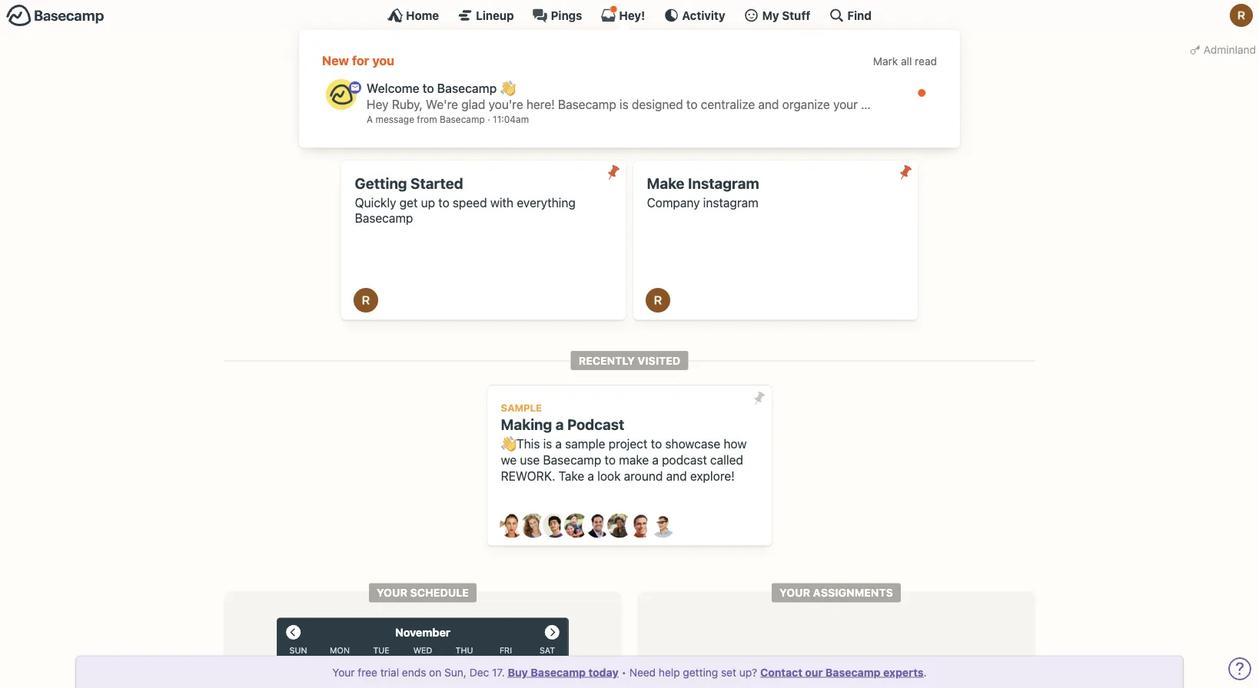 Task type: vqa. For each thing, say whether or not it's contained in the screenshot.
the Basecamp inside the Sample Making a Podcast 👋 This is a sample project to showcase how we use Basecamp to make a podcast called REWORK. Take a look around and explore!
yes



Task type: describe. For each thing, give the bounding box(es) containing it.
showcase
[[665, 437, 721, 452]]

instagram
[[688, 175, 759, 192]]

making
[[501, 416, 552, 434]]

getting started quickly get up to speed with everything basecamp
[[355, 175, 576, 226]]

make for a
[[525, 88, 555, 103]]

17.
[[492, 667, 505, 679]]

we
[[501, 453, 517, 468]]

everything
[[517, 195, 576, 210]]

need
[[630, 667, 656, 679]]

lineup
[[476, 8, 514, 22]]

up?
[[739, 667, 758, 679]]

hey!
[[619, 8, 645, 22]]

basecamp inside the getting started quickly get up to speed with everything basecamp
[[355, 211, 413, 226]]

to up podcast
[[651, 437, 662, 452]]

basecamp image
[[326, 79, 357, 110]]

make a new project link
[[512, 80, 646, 112]]

recent
[[484, 124, 516, 137]]

speed
[[453, 195, 487, 210]]

to inside the main element
[[423, 81, 434, 96]]

make for instagram
[[647, 175, 685, 192]]

home
[[406, 8, 439, 22]]

adminland link
[[1187, 38, 1259, 61]]

people
[[697, 88, 735, 103]]

josh fiske image
[[586, 514, 611, 539]]

podcast
[[662, 453, 707, 468]]

onboarding image
[[349, 81, 361, 94]]

your free trial ends on sun, dec 17. buy basecamp today • need help getting set up? contact our basecamp experts .
[[332, 667, 927, 679]]

visited
[[638, 355, 681, 367]]

your for your assignments
[[780, 587, 811, 600]]

your schedule
[[377, 587, 469, 600]]

·
[[595, 124, 598, 137]]

switch accounts image
[[6, 4, 105, 28]]

assignments
[[813, 587, 893, 600]]

message
[[376, 114, 414, 125]]

new for you
[[322, 53, 395, 68]]

to up look
[[605, 453, 616, 468]]

you
[[372, 53, 395, 68]]

&
[[474, 124, 482, 137]]

make a new project
[[525, 88, 633, 103]]

get
[[400, 195, 418, 210]]

my stuff
[[762, 8, 811, 22]]

ruby image for make instagram
[[646, 288, 670, 313]]

stuff
[[782, 8, 811, 22]]

on
[[429, 667, 442, 679]]

contact
[[760, 667, 803, 679]]

activity link
[[664, 8, 726, 23]]

pinned
[[437, 124, 471, 137]]

today
[[589, 667, 619, 679]]

this
[[517, 437, 540, 452]]

called
[[710, 453, 743, 468]]

all
[[901, 55, 912, 68]]

wed
[[413, 646, 432, 656]]

quickly
[[355, 195, 396, 210]]

sample
[[501, 402, 542, 414]]

instagram
[[703, 195, 759, 210]]

.
[[924, 667, 927, 679]]

company
[[647, 195, 700, 210]]

getting
[[683, 667, 718, 679]]

your for your schedule
[[377, 587, 408, 600]]

getting
[[355, 175, 407, 192]]

help
[[659, 667, 680, 679]]

main element
[[0, 0, 1259, 148]]

basecamp right our
[[826, 667, 881, 679]]

11:04am element
[[493, 114, 529, 125]]

take
[[559, 469, 585, 484]]

0 vertical spatial project
[[594, 88, 633, 103]]

sample making a podcast 👋 this is a sample project to showcase how we use basecamp to make a podcast called rework. take a look around and explore!
[[501, 402, 747, 484]]

adminland
[[1204, 43, 1256, 56]]

basecamp up a message from basecamp 11:04am
[[437, 81, 497, 96]]

buy basecamp today link
[[508, 667, 619, 679]]

jennifer young image
[[564, 514, 589, 539]]

basecamp inside sample making a podcast 👋 this is a sample project to showcase how we use basecamp to make a podcast called rework. take a look around and explore!
[[543, 453, 602, 468]]

👋 inside the main element
[[500, 81, 512, 96]]

how
[[724, 437, 747, 452]]

a up around
[[652, 453, 659, 468]]

jared davis image
[[543, 514, 567, 539]]

read
[[915, 55, 937, 68]]

with
[[490, 195, 514, 210]]

rework.
[[501, 469, 556, 484]]

cheryl walters image
[[521, 514, 546, 539]]

november
[[395, 627, 451, 640]]

recently visited
[[579, 355, 681, 367]]

make instagram company instagram
[[647, 175, 759, 210]]

make
[[619, 453, 649, 468]]



Task type: locate. For each thing, give the bounding box(es) containing it.
mark all read button
[[873, 53, 937, 70]]

welcome to basecamp 👋
[[367, 81, 512, 96]]

basecamp up take
[[543, 453, 602, 468]]

new
[[568, 88, 591, 103]]

a message from basecamp 11:04am
[[367, 114, 529, 125]]

buy
[[508, 667, 528, 679]]

and
[[666, 469, 687, 484]]

my
[[762, 8, 779, 22]]

make up projects at the left
[[525, 88, 555, 103]]

None submit
[[601, 160, 626, 185], [894, 160, 918, 185], [747, 386, 772, 411], [601, 160, 626, 185], [894, 160, 918, 185], [747, 386, 772, 411]]

make up company
[[647, 175, 685, 192]]

for
[[352, 53, 369, 68]]

pings
[[551, 8, 582, 22]]

pinned & recent projects below ·
[[437, 124, 601, 137]]

experts
[[884, 667, 924, 679]]

0 vertical spatial make
[[525, 88, 555, 103]]

victor cooper image
[[650, 514, 675, 539]]

to up from
[[423, 81, 434, 96]]

podcast
[[567, 416, 625, 434]]

your left schedule
[[377, 587, 408, 600]]

to inside the getting started quickly get up to speed with everything basecamp
[[438, 195, 450, 210]]

a right is
[[556, 437, 562, 452]]

1 horizontal spatial your
[[377, 587, 408, 600]]

1 horizontal spatial ruby image
[[646, 288, 670, 313]]

0 vertical spatial 👋
[[500, 81, 512, 96]]

from
[[417, 114, 437, 125]]

0 horizontal spatial make
[[525, 88, 555, 103]]

invite people link
[[651, 80, 748, 112]]

project up make
[[609, 437, 648, 452]]

steve marsh image
[[629, 514, 654, 539]]

mark
[[873, 55, 898, 68]]

1 horizontal spatial make
[[647, 175, 685, 192]]

find
[[848, 8, 872, 22]]

project right new
[[594, 88, 633, 103]]

basecamp right from
[[440, 114, 485, 125]]

a right making
[[556, 416, 564, 434]]

sat
[[540, 646, 555, 656]]

hey! button
[[601, 5, 645, 23]]

activity
[[682, 8, 726, 22]]

around
[[624, 469, 663, 484]]

sun,
[[445, 667, 467, 679]]

thu
[[456, 646, 473, 656]]

projects
[[519, 124, 559, 137]]

your assignments
[[780, 587, 893, 600]]

new
[[322, 53, 349, 68]]

tue
[[373, 646, 390, 656]]

invite
[[664, 88, 694, 103]]

a
[[367, 114, 373, 125]]

free
[[358, 667, 377, 679]]

your down mon
[[332, 667, 355, 679]]

to right up
[[438, 195, 450, 210]]

0 horizontal spatial your
[[332, 667, 355, 679]]

a left new
[[558, 88, 564, 103]]

project
[[594, 88, 633, 103], [609, 437, 648, 452]]

nicole katz image
[[607, 514, 632, 539]]

make
[[525, 88, 555, 103], [647, 175, 685, 192]]

•
[[622, 667, 627, 679]]

is
[[543, 437, 552, 452]]

find button
[[829, 8, 872, 23]]

1 vertical spatial project
[[609, 437, 648, 452]]

look
[[598, 469, 621, 484]]

11:04am
[[493, 114, 529, 125]]

contact our basecamp experts link
[[760, 667, 924, 679]]

ends
[[402, 667, 426, 679]]

👋
[[500, 81, 512, 96], [501, 437, 513, 452]]

schedule
[[410, 587, 469, 600]]

welcome
[[367, 81, 420, 96]]

invite people
[[664, 88, 735, 103]]

set
[[721, 667, 737, 679]]

your left assignments
[[780, 587, 811, 600]]

below
[[562, 124, 592, 137]]

pings button
[[533, 8, 582, 23]]

up
[[421, 195, 435, 210]]

a
[[558, 88, 564, 103], [556, 416, 564, 434], [556, 437, 562, 452], [652, 453, 659, 468], [588, 469, 594, 484]]

basecamp down sat
[[531, 667, 586, 679]]

project inside sample making a podcast 👋 this is a sample project to showcase how we use basecamp to make a podcast called rework. take a look around and explore!
[[609, 437, 648, 452]]

2 horizontal spatial ruby image
[[1230, 4, 1253, 27]]

👋 inside sample making a podcast 👋 this is a sample project to showcase how we use basecamp to make a podcast called rework. take a look around and explore!
[[501, 437, 513, 452]]

👋 up we
[[501, 437, 513, 452]]

👋 up 11:04am element
[[500, 81, 512, 96]]

lineup link
[[458, 8, 514, 23]]

explore!
[[690, 469, 735, 484]]

a left look
[[588, 469, 594, 484]]

make inside the "make instagram company instagram"
[[647, 175, 685, 192]]

recently
[[579, 355, 635, 367]]

0 horizontal spatial ruby image
[[354, 288, 378, 313]]

my stuff button
[[744, 8, 811, 23]]

basecamp down "quickly"
[[355, 211, 413, 226]]

annie bryan image
[[500, 514, 524, 539]]

started
[[411, 175, 463, 192]]

sample
[[565, 437, 605, 452]]

your
[[377, 587, 408, 600], [780, 587, 811, 600], [332, 667, 355, 679]]

1 vertical spatial 👋
[[501, 437, 513, 452]]

dec
[[470, 667, 489, 679]]

ruby image for getting started
[[354, 288, 378, 313]]

trial
[[380, 667, 399, 679]]

ruby image
[[1230, 4, 1253, 27], [354, 288, 378, 313], [646, 288, 670, 313]]

our
[[805, 667, 823, 679]]

2 horizontal spatial your
[[780, 587, 811, 600]]

use
[[520, 453, 540, 468]]

fri
[[500, 646, 512, 656]]

mark all read
[[873, 55, 937, 68]]

1 vertical spatial make
[[647, 175, 685, 192]]



